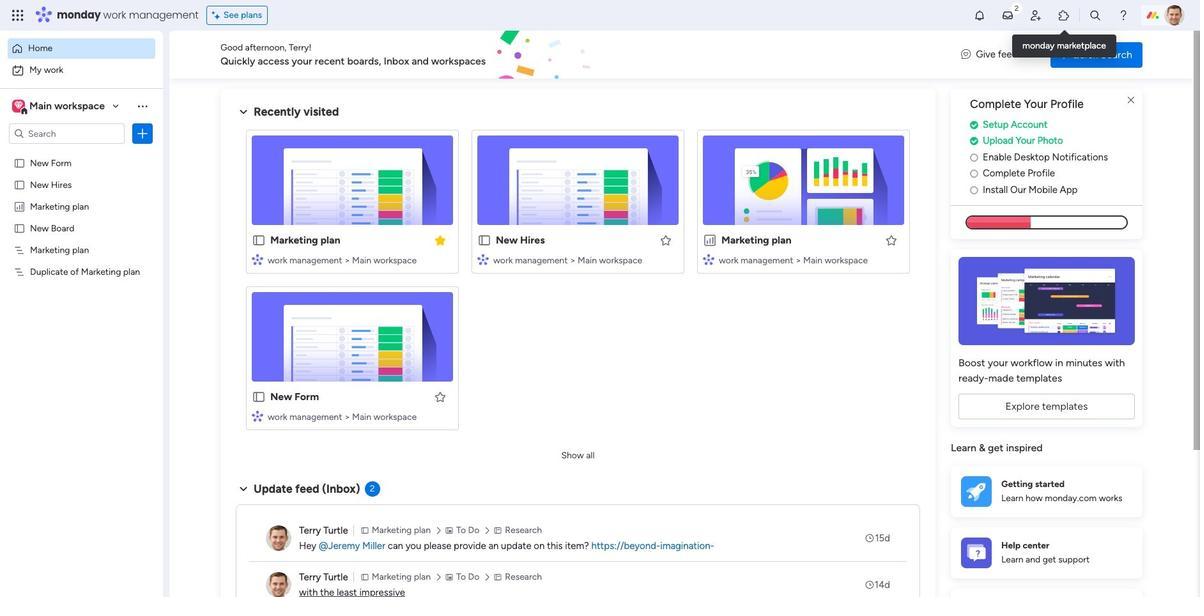 Task type: describe. For each thing, give the bounding box(es) containing it.
see plans image
[[212, 8, 224, 22]]

update feed image
[[1002, 9, 1015, 22]]

component image
[[478, 253, 489, 265]]

workspace options image
[[136, 100, 149, 112]]

workspace image
[[12, 99, 25, 113]]

monday marketplace image
[[1058, 9, 1071, 22]]

help center element
[[951, 527, 1143, 578]]

1 horizontal spatial add to favorites image
[[660, 234, 673, 246]]

invite members image
[[1030, 9, 1043, 22]]

circle o image
[[970, 169, 979, 179]]

public dashboard image
[[13, 200, 26, 212]]

getting started element
[[951, 466, 1143, 517]]

notifications image
[[974, 9, 986, 22]]

v2 bolt switch image
[[1061, 48, 1069, 62]]

dapulse x slim image
[[1124, 93, 1139, 108]]

public dashboard image
[[703, 233, 717, 247]]

workspace image
[[14, 99, 23, 113]]

templates image image
[[963, 257, 1132, 345]]

2 circle o image from the top
[[970, 185, 979, 195]]

quick search results list box
[[236, 120, 921, 446]]

check circle image
[[970, 120, 979, 130]]

close recently visited image
[[236, 104, 251, 120]]

search everything image
[[1089, 9, 1102, 22]]

Search in workspace field
[[27, 126, 107, 141]]

add to favorites image for public dashboard icon
[[885, 234, 898, 246]]



Task type: vqa. For each thing, say whether or not it's contained in the screenshot.
Reminder icon associated with Options image
no



Task type: locate. For each thing, give the bounding box(es) containing it.
0 horizontal spatial public board image
[[13, 222, 26, 234]]

0 vertical spatial option
[[8, 38, 155, 59]]

1 horizontal spatial public board image
[[252, 390, 266, 404]]

option
[[8, 38, 155, 59], [8, 60, 155, 81], [0, 151, 163, 154]]

circle o image up circle o icon
[[970, 153, 979, 162]]

2 element
[[365, 481, 380, 497]]

public board image
[[13, 222, 26, 234], [252, 390, 266, 404]]

add to favorites image
[[660, 234, 673, 246], [885, 234, 898, 246], [434, 390, 447, 403]]

1 circle o image from the top
[[970, 153, 979, 162]]

1 vertical spatial public board image
[[252, 390, 266, 404]]

check circle image
[[970, 136, 979, 146]]

2 horizontal spatial add to favorites image
[[885, 234, 898, 246]]

close update feed (inbox) image
[[236, 481, 251, 497]]

1 vertical spatial circle o image
[[970, 185, 979, 195]]

workspace selection element
[[12, 98, 107, 115]]

1 vertical spatial terry turtle image
[[266, 525, 292, 551]]

0 vertical spatial terry turtle image
[[1165, 5, 1185, 26]]

public board image
[[13, 157, 26, 169], [13, 178, 26, 191], [252, 233, 266, 247], [478, 233, 492, 247]]

circle o image
[[970, 153, 979, 162], [970, 185, 979, 195]]

add to favorites image for bottom public board image
[[434, 390, 447, 403]]

2 vertical spatial option
[[0, 151, 163, 154]]

terry turtle image
[[1165, 5, 1185, 26], [266, 525, 292, 551], [266, 572, 292, 597]]

circle o image down circle o icon
[[970, 185, 979, 195]]

v2 user feedback image
[[962, 47, 971, 62]]

remove from favorites image
[[434, 234, 447, 246]]

help image
[[1117, 9, 1130, 22]]

0 horizontal spatial add to favorites image
[[434, 390, 447, 403]]

list box
[[0, 149, 163, 455]]

1 vertical spatial option
[[8, 60, 155, 81]]

options image
[[136, 127, 149, 140]]

2 image
[[1011, 1, 1023, 15]]

select product image
[[12, 9, 24, 22]]

0 vertical spatial public board image
[[13, 222, 26, 234]]

2 vertical spatial terry turtle image
[[266, 572, 292, 597]]

0 vertical spatial circle o image
[[970, 153, 979, 162]]



